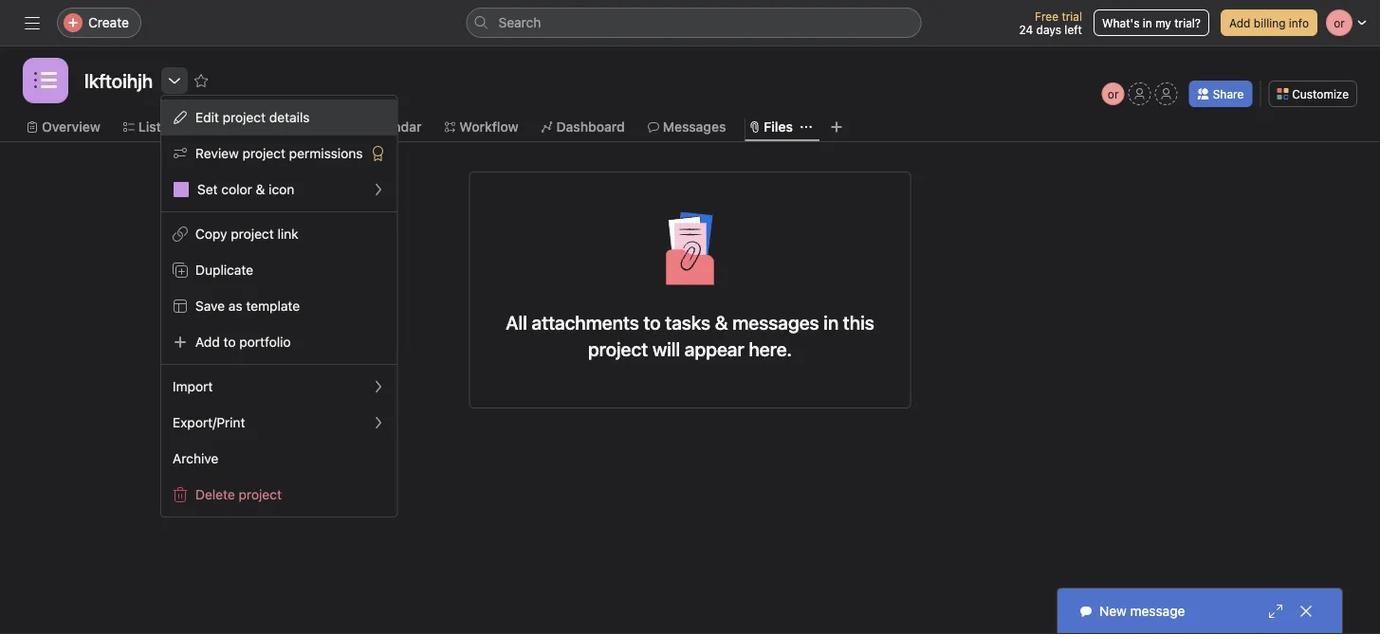 Task type: describe. For each thing, give the bounding box(es) containing it.
files
[[764, 119, 793, 135]]

my
[[1156, 16, 1171, 29]]

0 horizontal spatial &
[[256, 182, 265, 197]]

set
[[197, 182, 218, 197]]

duplicate
[[195, 262, 253, 278]]

add tab image
[[829, 120, 844, 135]]

export/print
[[173, 415, 245, 431]]

edit project details
[[195, 110, 310, 125]]

add billing info button
[[1221, 9, 1318, 36]]

project for permissions
[[242, 146, 286, 161]]

calendar link
[[350, 117, 422, 138]]

billing
[[1254, 16, 1286, 29]]

0 horizontal spatial to
[[223, 334, 236, 350]]

what's
[[1102, 16, 1140, 29]]

dashboard
[[556, 119, 625, 135]]

overview
[[42, 119, 100, 135]]

edit project details menu item
[[161, 100, 397, 136]]

set color & icon
[[197, 182, 294, 197]]

share
[[1213, 87, 1244, 101]]

details
[[269, 110, 310, 125]]

list link
[[123, 117, 161, 138]]

review project permissions
[[195, 146, 363, 161]]

workflow link
[[444, 117, 518, 138]]

list image
[[34, 69, 57, 92]]

permissions
[[289, 146, 363, 161]]

project for details
[[223, 110, 266, 125]]

trial?
[[1175, 16, 1201, 29]]

attachments
[[532, 311, 639, 333]]

tasks
[[665, 311, 711, 333]]

workflow
[[460, 119, 518, 135]]

free
[[1035, 9, 1059, 23]]

add to starred image
[[194, 73, 209, 88]]

what's in my trial? button
[[1094, 9, 1209, 36]]

or
[[1108, 87, 1119, 101]]

days
[[1036, 23, 1061, 36]]

import
[[173, 379, 213, 395]]

search list box
[[466, 8, 922, 38]]

copy project link
[[195, 226, 299, 242]]

icon
[[269, 182, 294, 197]]

calendar
[[365, 119, 422, 135]]

tab actions image
[[801, 121, 812, 133]]

timeline
[[274, 119, 327, 135]]

& inside all attachments to tasks & messages in this project will appear here.
[[715, 311, 728, 333]]

edit
[[195, 110, 219, 125]]

or button
[[1102, 83, 1125, 105]]

save as template
[[195, 298, 300, 314]]

create
[[88, 15, 129, 30]]

customize
[[1292, 87, 1349, 101]]

archive
[[173, 451, 219, 467]]

color
[[221, 182, 252, 197]]

trial
[[1062, 9, 1082, 23]]



Task type: locate. For each thing, give the bounding box(es) containing it.
all attachments to tasks & messages in this project will appear here.
[[506, 311, 874, 360]]

0 vertical spatial &
[[256, 182, 265, 197]]

1 vertical spatial in
[[824, 311, 839, 333]]

project
[[223, 110, 266, 125], [242, 146, 286, 161], [231, 226, 274, 242], [588, 338, 648, 360], [239, 487, 282, 503]]

1 vertical spatial add
[[195, 334, 220, 350]]

project right the edit at the left top of page
[[223, 110, 266, 125]]

what's in my trial?
[[1102, 16, 1201, 29]]

timeline link
[[259, 117, 327, 138]]

add inside button
[[1229, 16, 1251, 29]]

as
[[228, 298, 242, 314]]

24
[[1019, 23, 1033, 36]]

None text field
[[80, 64, 158, 98]]

in inside 'button'
[[1143, 16, 1152, 29]]

add for add billing info
[[1229, 16, 1251, 29]]

search
[[498, 15, 541, 30]]

project inside all attachments to tasks & messages in this project will appear here.
[[588, 338, 648, 360]]

dashboard link
[[541, 117, 625, 138]]

expand sidebar image
[[25, 15, 40, 30]]

files link
[[749, 117, 793, 138]]

messages link
[[648, 117, 726, 138]]

copy
[[195, 226, 227, 242]]

create button
[[57, 8, 141, 38]]

messages
[[663, 119, 726, 135]]

add for add to portfolio
[[195, 334, 220, 350]]

in left the this at the right
[[824, 311, 839, 333]]

1 horizontal spatial add
[[1229, 16, 1251, 29]]

search button
[[466, 8, 922, 38]]

to
[[644, 311, 661, 333], [223, 334, 236, 350]]

close image
[[1299, 604, 1314, 619]]

&
[[256, 182, 265, 197], [715, 311, 728, 333]]

template
[[246, 298, 300, 314]]

appear here.
[[685, 338, 792, 360]]

0 horizontal spatial add
[[195, 334, 220, 350]]

in inside all attachments to tasks & messages in this project will appear here.
[[824, 311, 839, 333]]

new message
[[1099, 604, 1185, 619]]

will
[[652, 338, 680, 360]]

board link
[[184, 117, 236, 138]]

0 vertical spatial to
[[644, 311, 661, 333]]

to up the will at the left bottom of page
[[644, 311, 661, 333]]

in
[[1143, 16, 1152, 29], [824, 311, 839, 333]]

share button
[[1189, 81, 1252, 107]]

add to portfolio
[[195, 334, 291, 350]]

to left portfolio
[[223, 334, 236, 350]]

all
[[506, 311, 527, 333]]

add
[[1229, 16, 1251, 29], [195, 334, 220, 350]]

& up appear here.
[[715, 311, 728, 333]]

add left the billing
[[1229, 16, 1251, 29]]

free trial 24 days left
[[1019, 9, 1082, 36]]

1 horizontal spatial &
[[715, 311, 728, 333]]

& left icon
[[256, 182, 265, 197]]

expand new message image
[[1268, 604, 1283, 619]]

project left 'link'
[[231, 226, 274, 242]]

0 vertical spatial add
[[1229, 16, 1251, 29]]

to inside all attachments to tasks & messages in this project will appear here.
[[644, 311, 661, 333]]

project down attachments
[[588, 338, 648, 360]]

left
[[1065, 23, 1082, 36]]

review
[[195, 146, 239, 161]]

in left my
[[1143, 16, 1152, 29]]

project for link
[[231, 226, 274, 242]]

add billing info
[[1229, 16, 1309, 29]]

info
[[1289, 16, 1309, 29]]

portfolio
[[239, 334, 291, 350]]

link
[[277, 226, 299, 242]]

delete project
[[195, 487, 282, 503]]

delete
[[195, 487, 235, 503]]

messages
[[733, 311, 819, 333]]

1 horizontal spatial to
[[644, 311, 661, 333]]

0 vertical spatial in
[[1143, 16, 1152, 29]]

this
[[843, 311, 874, 333]]

project right delete
[[239, 487, 282, 503]]

1 horizontal spatial in
[[1143, 16, 1152, 29]]

show options image
[[167, 73, 182, 88]]

add down save
[[195, 334, 220, 350]]

board
[[199, 119, 236, 135]]

0 horizontal spatial in
[[824, 311, 839, 333]]

1 vertical spatial &
[[715, 311, 728, 333]]

save
[[195, 298, 225, 314]]

list
[[138, 119, 161, 135]]

project inside the edit project details menu item
[[223, 110, 266, 125]]

project down edit project details
[[242, 146, 286, 161]]

overview link
[[27, 117, 100, 138]]

1 vertical spatial to
[[223, 334, 236, 350]]

customize button
[[1269, 81, 1357, 107]]



Task type: vqa. For each thing, say whether or not it's contained in the screenshot.
left 31
no



